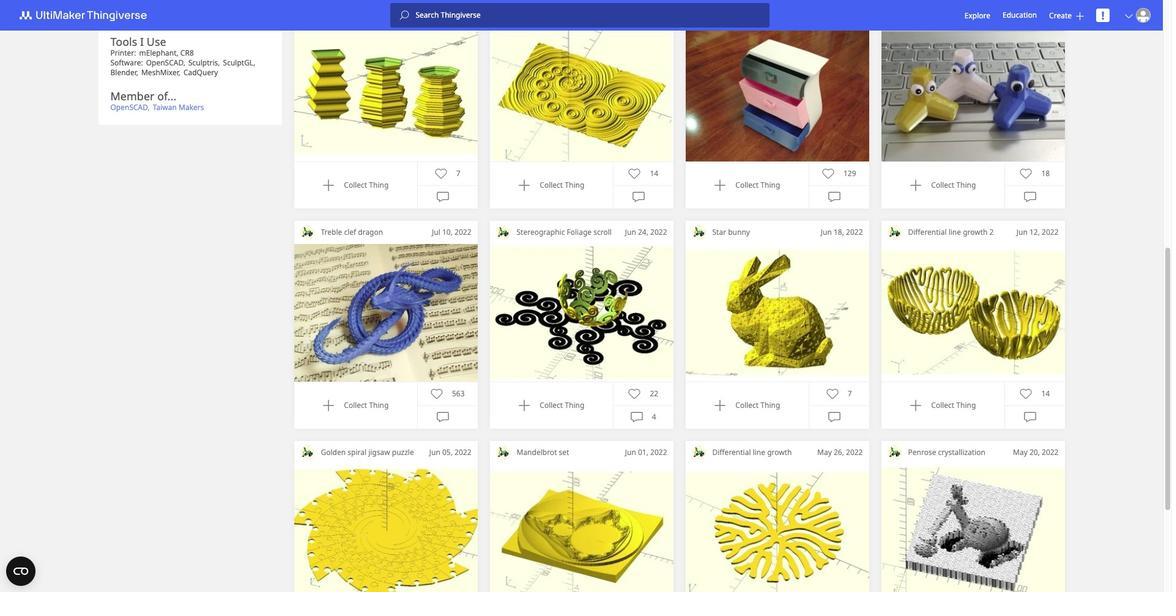 Task type: vqa. For each thing, say whether or not it's contained in the screenshot.
ANALYTICS link
no



Task type: locate. For each thing, give the bounding box(es) containing it.
7
[[456, 168, 461, 178], [848, 388, 852, 399]]

star
[[712, 227, 726, 237]]

like image
[[435, 167, 447, 180], [431, 388, 443, 400], [629, 388, 641, 400], [1020, 388, 1032, 400]]

collect thing link up "bunny"
[[714, 179, 780, 191]]

add to collection image up treble
[[323, 179, 335, 191]]

1 horizontal spatial 7 link
[[826, 388, 852, 400]]

jun for jun 05, 2022
[[429, 447, 440, 458]]

collect thing up "bunny"
[[736, 180, 780, 190]]

collect
[[344, 180, 367, 190], [540, 180, 563, 190], [736, 180, 759, 190], [931, 180, 955, 190], [344, 400, 367, 411], [540, 400, 563, 411], [736, 400, 759, 411], [931, 400, 955, 411]]

may left 20,
[[1013, 447, 1028, 458]]

1 may from the left
[[817, 447, 832, 458]]

sculptris
[[188, 58, 218, 68]]

jun for jun 24, 2022
[[625, 227, 636, 237]]

avatar image for treble clef dragon
[[300, 225, 315, 240]]

openscad down 'use'
[[146, 58, 183, 68]]

avatar image for mandelbrot set
[[496, 445, 511, 460]]

like image left 22
[[629, 388, 641, 400]]

differential for differential line growth
[[712, 447, 751, 458]]

0 vertical spatial 7
[[456, 168, 461, 178]]

0 horizontal spatial add to collection image
[[323, 179, 335, 191]]

comment image
[[1024, 191, 1037, 203], [1024, 411, 1037, 424]]

collect for add to collection image associated with treble clef dragon
[[344, 400, 367, 411]]

set
[[559, 447, 569, 458]]

collect thing for collect thing 'link' corresponding to 18 link
[[931, 180, 976, 190]]

comment image for 14 like image
[[633, 191, 645, 203]]

collect thing link up stereographic
[[518, 179, 584, 191]]

like image up 26,
[[826, 388, 839, 400]]

1 horizontal spatial 7
[[848, 388, 852, 399]]

12,
[[1030, 227, 1040, 237]]

like image up 20,
[[1020, 388, 1032, 400]]

0 horizontal spatial growth
[[767, 447, 792, 458]]

1 vertical spatial comment image
[[1024, 411, 1037, 424]]

collect thing link for bottom 14 link
[[910, 400, 976, 412]]

comment image
[[437, 191, 449, 203], [633, 191, 645, 203], [829, 191, 841, 203], [437, 411, 449, 424], [631, 411, 643, 424], [829, 411, 841, 424]]

spiral
[[348, 447, 366, 458]]

avatar image for differential line growth
[[692, 445, 706, 460]]

collect up stereographic
[[540, 180, 563, 190]]

explore button
[[965, 10, 991, 20]]

14 link up 24,
[[629, 167, 658, 180]]

2 horizontal spatial add to collection image
[[910, 179, 922, 191]]

software:
[[110, 58, 143, 68]]

like image up 24,
[[629, 167, 641, 180]]

0 horizontal spatial differential
[[712, 447, 751, 458]]

comment image for 7 like image
[[829, 411, 841, 424]]

0 vertical spatial comment image
[[1024, 191, 1037, 203]]

differential
[[908, 227, 947, 237], [712, 447, 751, 458]]

like image left 563
[[431, 388, 443, 400]]

2022 right 12,
[[1042, 227, 1059, 237]]

jun left 01,
[[625, 447, 636, 458]]

0 horizontal spatial line
[[753, 447, 765, 458]]

1 vertical spatial differential
[[712, 447, 751, 458]]

1 horizontal spatial line
[[949, 227, 961, 237]]

thing
[[369, 180, 389, 190], [565, 180, 584, 190], [761, 180, 780, 190], [956, 180, 976, 190], [369, 400, 389, 411], [565, 400, 584, 411], [761, 400, 780, 411], [956, 400, 976, 411]]

1 vertical spatial 14
[[1042, 388, 1050, 399]]

like image left "18"
[[1020, 167, 1032, 180]]

comment image up 24,
[[633, 191, 645, 203]]

thing for collect thing 'link' on top of "differential line growth"
[[761, 400, 780, 411]]

7 link up '10,'
[[435, 167, 461, 180]]

collect up "bunny"
[[736, 180, 759, 190]]

openscad down blender
[[110, 102, 148, 113]]

add to collection image
[[323, 179, 335, 191], [714, 179, 726, 191], [910, 179, 922, 191]]

add to collection image for treble clef dragon
[[323, 400, 335, 412]]

2022 right 26,
[[846, 447, 863, 458]]

thing card image
[[294, 24, 478, 162], [490, 24, 673, 162], [686, 24, 869, 162], [881, 24, 1065, 162], [294, 244, 478, 382], [490, 244, 673, 382], [686, 244, 869, 382], [881, 244, 1065, 382], [294, 464, 478, 592], [490, 464, 673, 592], [686, 464, 869, 592], [881, 464, 1065, 592]]

0 vertical spatial 7 link
[[435, 167, 461, 180]]

growth for differential line growth
[[767, 447, 792, 458]]

7 link up 26,
[[826, 388, 852, 400]]

1 horizontal spatial 14 link
[[1020, 388, 1050, 400]]

growth left 2
[[963, 227, 988, 237]]

tools
[[110, 34, 137, 49]]

Search Thingiverse text field
[[410, 10, 770, 20]]

2022 for jun 24, 2022
[[650, 227, 667, 237]]

2022 right 01,
[[650, 447, 667, 458]]

avatar image for differential line growth 2
[[887, 225, 902, 240]]

line for differential line growth 2
[[949, 227, 961, 237]]

collect thing link for 563 link on the bottom of page
[[323, 400, 389, 412]]

like image
[[629, 167, 641, 180], [822, 167, 834, 180], [1020, 167, 1032, 180], [826, 388, 839, 400]]

treble clef dragon
[[321, 227, 383, 237]]

add to collection image for stereographic foliage scroll
[[518, 400, 531, 412]]

stereographic foliage scroll
[[517, 227, 612, 237]]

18
[[1042, 168, 1050, 178]]

golden
[[321, 447, 346, 458]]

collect up treble clef dragon
[[344, 180, 367, 190]]

2022 right 24,
[[650, 227, 667, 237]]

14 link
[[629, 167, 658, 180], [1020, 388, 1050, 400]]

openscad inside the tools i use printer: melephant, cr8 software: openscad sculptris sculptgl blender meshmixer cadquery
[[146, 58, 183, 68]]

7 up may 26, 2022
[[848, 388, 852, 399]]

like image left 129
[[822, 167, 834, 180]]

14 up 'may 20, 2022' at right
[[1042, 388, 1050, 399]]

collect thing up "differential line growth"
[[736, 400, 780, 411]]

1 vertical spatial growth
[[767, 447, 792, 458]]

tools i use printer: melephant, cr8 software: openscad sculptris sculptgl blender meshmixer cadquery
[[110, 34, 253, 78]]

0 vertical spatial line
[[949, 227, 961, 237]]

1 vertical spatial 7 link
[[826, 388, 852, 400]]

jun left "05,"
[[429, 447, 440, 458]]

collect thing link
[[323, 179, 389, 191], [518, 179, 584, 191], [714, 179, 780, 191], [910, 179, 976, 191], [323, 400, 389, 412], [518, 400, 584, 412], [714, 400, 780, 412], [910, 400, 976, 412]]

penrose crystallization
[[908, 447, 986, 458]]

1 horizontal spatial differential
[[908, 227, 947, 237]]

like image up jul
[[435, 167, 447, 180]]

add to collection image up golden
[[323, 400, 335, 412]]

0 horizontal spatial 14 link
[[629, 167, 658, 180]]

0 vertical spatial differential
[[908, 227, 947, 237]]

1 vertical spatial line
[[753, 447, 765, 458]]

1 horizontal spatial add to collection image
[[714, 179, 726, 191]]

may
[[817, 447, 832, 458], [1013, 447, 1028, 458]]

jun 01, 2022
[[625, 447, 667, 458]]

0 vertical spatial 14 link
[[629, 167, 658, 180]]

collect thing up penrose crystallization
[[931, 400, 976, 411]]

add to collection image up "differential line growth"
[[714, 400, 726, 412]]

avatar image
[[496, 5, 511, 20], [692, 5, 706, 20], [1136, 8, 1151, 23], [300, 225, 315, 240], [496, 225, 511, 240], [692, 225, 706, 240], [887, 225, 902, 240], [300, 445, 315, 460], [496, 445, 511, 460], [692, 445, 706, 460], [887, 445, 902, 460]]

add to collection image up penrose
[[910, 400, 922, 412]]

collect thing
[[344, 180, 389, 190], [540, 180, 584, 190], [736, 180, 780, 190], [931, 180, 976, 190], [344, 400, 389, 411], [540, 400, 584, 411], [736, 400, 780, 411], [931, 400, 976, 411]]

0 horizontal spatial 14
[[650, 168, 658, 178]]

7 link
[[435, 167, 461, 180], [826, 388, 852, 400]]

scroll
[[594, 227, 612, 237]]

growth left 26,
[[767, 447, 792, 458]]

collect up mandelbrot set
[[540, 400, 563, 411]]

line
[[949, 227, 961, 237], [753, 447, 765, 458]]

collect thing link up the differential line growth 2
[[910, 179, 976, 191]]

collect thing link up penrose crystallization
[[910, 400, 976, 412]]

avatar image for stereographic foliage scroll
[[496, 225, 511, 240]]

comment image up 26,
[[829, 411, 841, 424]]

stereographic
[[517, 227, 565, 237]]

26,
[[834, 447, 844, 458]]

add to collection image up the differential line growth 2
[[910, 179, 922, 191]]

avatar image for penrose crystallization
[[887, 445, 902, 460]]

clef
[[344, 227, 356, 237]]

collect for add to collection icon for 129
[[736, 180, 759, 190]]

puzzle
[[392, 447, 414, 458]]

growth
[[963, 227, 988, 237], [767, 447, 792, 458]]

jun left 18,
[[821, 227, 832, 237]]

collect thing for collect thing 'link' corresponding to 563 link on the bottom of page
[[344, 400, 389, 411]]

collect thing link for 22 link at the bottom right
[[518, 400, 584, 412]]

2022 right 18,
[[846, 227, 863, 237]]

add to collection image up star
[[714, 179, 726, 191]]

collect for add to collection image associated with differential line growth 2
[[931, 400, 955, 411]]

jun for jun 12, 2022
[[1017, 227, 1028, 237]]

collect thing for collect thing 'link' corresponding to bottom 14 link
[[931, 400, 976, 411]]

1 add to collection image from the left
[[323, 179, 335, 191]]

! link
[[1096, 8, 1110, 23]]

like image for 14
[[1020, 388, 1032, 400]]

0 vertical spatial openscad
[[146, 58, 183, 68]]

collect thing link up mandelbrot set
[[518, 400, 584, 412]]

0 horizontal spatial 7 link
[[435, 167, 461, 180]]

jun 12, 2022
[[1017, 227, 1059, 237]]

makerbot logo image
[[12, 8, 162, 23]]

jun left 24,
[[625, 227, 636, 237]]

0 vertical spatial 14
[[650, 168, 658, 178]]

14 link up 20,
[[1020, 388, 1050, 400]]

3 add to collection image from the left
[[910, 179, 922, 191]]

collect thing for collect thing 'link' associated with 129 link
[[736, 180, 780, 190]]

comment image for like image corresponding to 129
[[829, 191, 841, 203]]

jun
[[625, 227, 636, 237], [821, 227, 832, 237], [1017, 227, 1028, 237], [429, 447, 440, 458], [625, 447, 636, 458]]

dragon
[[358, 227, 383, 237]]

2 may from the left
[[1013, 447, 1028, 458]]

2022 right "05,"
[[455, 447, 471, 458]]

24,
[[638, 227, 648, 237]]

collect for add to collection icon for 18
[[931, 180, 955, 190]]

2022 right '10,'
[[455, 227, 471, 237]]

2 add to collection image from the left
[[714, 179, 726, 191]]

collect up penrose crystallization
[[931, 400, 955, 411]]

05,
[[442, 447, 453, 458]]

add to collection image
[[518, 179, 531, 191], [323, 400, 335, 412], [518, 400, 531, 412], [714, 400, 726, 412], [910, 400, 922, 412]]

collect thing up stereographic foliage scroll
[[540, 180, 584, 190]]

openscad
[[146, 58, 183, 68], [110, 102, 148, 113]]

jun for jun 18, 2022
[[821, 227, 832, 237]]

4
[[652, 412, 656, 422]]

14 up jun 24, 2022
[[650, 168, 658, 178]]

comment image down 18 link
[[1024, 191, 1037, 203]]

comment image down 129 link
[[829, 191, 841, 203]]

comment image left 4
[[631, 411, 643, 424]]

line for differential line growth
[[753, 447, 765, 458]]

1 horizontal spatial growth
[[963, 227, 988, 237]]

collect thing link up "spiral"
[[323, 400, 389, 412]]

collect up the differential line growth 2
[[931, 180, 955, 190]]

add to collection image for star bunny
[[714, 400, 726, 412]]

create
[[1049, 10, 1072, 20]]

collect up "spiral"
[[344, 400, 367, 411]]

1 vertical spatial openscad
[[110, 102, 148, 113]]

comment image up 20,
[[1024, 411, 1037, 424]]

jul 10, 2022
[[432, 227, 471, 237]]

makers
[[179, 102, 204, 113]]

0 horizontal spatial 7
[[456, 168, 461, 178]]

1 comment image from the top
[[1024, 191, 1037, 203]]

collect thing up set
[[540, 400, 584, 411]]

cr8
[[180, 48, 194, 58]]

2022 for may 26, 2022
[[846, 447, 863, 458]]

education link
[[1003, 9, 1037, 22]]

collect for add to collection image for star bunny
[[736, 400, 759, 411]]

collect thing for 22 link at the bottom right collect thing 'link'
[[540, 400, 584, 411]]

jun left 12,
[[1017, 227, 1028, 237]]

2 comment image from the top
[[1024, 411, 1037, 424]]

0 vertical spatial growth
[[963, 227, 988, 237]]

collect thing up golden spiral jigsaw puzzle
[[344, 400, 389, 411]]

member
[[110, 89, 154, 103]]

14
[[650, 168, 658, 178], [1042, 388, 1050, 399]]

1 horizontal spatial 14
[[1042, 388, 1050, 399]]

1 vertical spatial 7
[[848, 388, 852, 399]]

collect thing up dragon
[[344, 180, 389, 190]]

like image for 7
[[826, 388, 839, 400]]

comment image down 563 link on the bottom of page
[[437, 411, 449, 424]]

thing for 22 link at the bottom right collect thing 'link'
[[565, 400, 584, 411]]

collect for stereographic foliage scroll's add to collection image
[[540, 400, 563, 411]]

collect thing up the differential line growth 2
[[931, 180, 976, 190]]

i
[[140, 34, 144, 49]]

2022
[[455, 227, 471, 237], [650, 227, 667, 237], [846, 227, 863, 237], [1042, 227, 1059, 237], [455, 447, 471, 458], [650, 447, 667, 458], [846, 447, 863, 458], [1042, 447, 1059, 458]]

1 horizontal spatial may
[[1013, 447, 1028, 458]]

may left 26,
[[817, 447, 832, 458]]

like image for 129
[[822, 167, 834, 180]]

melephant,
[[139, 48, 178, 58]]

2022 right 20,
[[1042, 447, 1059, 458]]

avatar image for golden spiral jigsaw puzzle
[[300, 445, 315, 460]]

collect up "differential line growth"
[[736, 400, 759, 411]]

7 up jul 10, 2022 at the top left of page
[[456, 168, 461, 178]]

22 link
[[629, 388, 658, 400]]

comment image for like icon for 563
[[437, 411, 449, 424]]

taiwan
[[153, 102, 177, 113]]

foliage
[[567, 227, 592, 237]]

collect thing link up treble clef dragon
[[323, 179, 389, 191]]

0 horizontal spatial may
[[817, 447, 832, 458]]

add to collection image up mandelbrot
[[518, 400, 531, 412]]

comment image up '10,'
[[437, 191, 449, 203]]



Task type: describe. For each thing, give the bounding box(es) containing it.
collect thing link for 18 link
[[910, 179, 976, 191]]

differential line growth 2
[[908, 227, 994, 237]]

18 link
[[1020, 167, 1050, 180]]

search control image
[[400, 10, 410, 20]]

education
[[1003, 10, 1037, 20]]

thing for collect thing 'link' associated with 129 link
[[761, 180, 780, 190]]

jigsaw
[[368, 447, 390, 458]]

like image for 18
[[1020, 167, 1032, 180]]

2022 for jul 10, 2022
[[455, 227, 471, 237]]

add to collection image for 129
[[714, 179, 726, 191]]

comment image for 14
[[1024, 411, 1037, 424]]

crystallization
[[938, 447, 986, 458]]

blender
[[110, 67, 136, 78]]

may 20, 2022
[[1013, 447, 1059, 458]]

comment image for 18
[[1024, 191, 1037, 203]]

avatar image for star bunny
[[692, 225, 706, 240]]

thing for collect thing 'link' corresponding to 18 link
[[956, 180, 976, 190]]

2
[[990, 227, 994, 237]]

thing for collect thing 'link' corresponding to bottom 14 link
[[956, 400, 976, 411]]

2022 for jun 01, 2022
[[650, 447, 667, 458]]

2022 for jun 18, 2022
[[846, 227, 863, 237]]

star bunny
[[712, 227, 750, 237]]

14 for bottom 14 link
[[1042, 388, 1050, 399]]

7 link for collect thing 'link' on top of "differential line growth"
[[826, 388, 852, 400]]

2022 for jun 12, 2022
[[1042, 227, 1059, 237]]

create button
[[1049, 10, 1084, 20]]

growth for differential line growth 2
[[963, 227, 988, 237]]

jun 05, 2022
[[429, 447, 471, 458]]

mandelbrot
[[517, 447, 557, 458]]

7 for collect thing 'link' on top of "differential line growth"
[[848, 388, 852, 399]]

treble
[[321, 227, 342, 237]]

like image for 7
[[435, 167, 447, 180]]

563
[[452, 388, 465, 399]]

member of... openscad taiwan makers
[[110, 89, 204, 113]]

comment image for like icon associated with 7
[[437, 191, 449, 203]]

add to collection image for 18
[[910, 179, 922, 191]]

1 vertical spatial 14 link
[[1020, 388, 1050, 400]]

collect for add to collection image on top of stereographic
[[540, 180, 563, 190]]

4 link
[[631, 411, 656, 424]]

7 for collect thing 'link' above treble clef dragon
[[456, 168, 461, 178]]

jun 18, 2022
[[821, 227, 863, 237]]

differential line growth
[[712, 447, 792, 458]]

20,
[[1030, 447, 1040, 458]]

penrose
[[908, 447, 936, 458]]

like image for 14
[[629, 167, 641, 180]]

add to collection image up stereographic
[[518, 179, 531, 191]]

may for may 26, 2022
[[817, 447, 832, 458]]

advanced
[[110, 4, 144, 15]]

collect for 7's add to collection icon
[[344, 180, 367, 190]]

openscad link
[[110, 102, 153, 113]]

like image for 22
[[629, 388, 641, 400]]

add to collection image for differential line growth 2
[[910, 400, 922, 412]]

differential for differential line growth 2
[[908, 227, 947, 237]]

bunny
[[728, 227, 750, 237]]

129
[[844, 168, 856, 178]]

add to collection image for 7
[[323, 179, 335, 191]]

01,
[[638, 447, 648, 458]]

cadquery
[[183, 67, 218, 78]]

2022 for jun 05, 2022
[[455, 447, 471, 458]]

comment image for like icon related to 22
[[631, 411, 643, 424]]

thing for collect thing 'link' for 14 link to the left
[[565, 180, 584, 190]]

collect thing for collect thing 'link' on top of "differential line growth"
[[736, 400, 780, 411]]

may 26, 2022
[[817, 447, 863, 458]]

explore
[[965, 10, 991, 20]]

golden spiral jigsaw puzzle
[[321, 447, 414, 458]]

!
[[1101, 8, 1105, 23]]

collect thing for collect thing 'link' for 14 link to the left
[[540, 180, 584, 190]]

7 link for collect thing 'link' above treble clef dragon
[[435, 167, 461, 180]]

use
[[147, 34, 166, 49]]

printer:
[[110, 48, 136, 58]]

of...
[[157, 89, 176, 103]]

mandelbrot set
[[517, 447, 569, 458]]

collect thing link for 129 link
[[714, 179, 780, 191]]

collect thing for collect thing 'link' above treble clef dragon
[[344, 180, 389, 190]]

18,
[[834, 227, 844, 237]]

563 link
[[431, 388, 465, 400]]

sculptgl
[[223, 58, 253, 68]]

10,
[[442, 227, 453, 237]]

plusicon image
[[1076, 12, 1084, 20]]

jun 24, 2022
[[625, 227, 667, 237]]

thing for collect thing 'link' above treble clef dragon
[[369, 180, 389, 190]]

jul
[[432, 227, 440, 237]]

like image for 563
[[431, 388, 443, 400]]

meshmixer
[[141, 67, 178, 78]]

taiwan makers link
[[153, 102, 204, 113]]

collect thing link for 14 link to the left
[[518, 179, 584, 191]]

129 link
[[822, 167, 856, 180]]

collect thing link up "differential line growth"
[[714, 400, 780, 412]]

22
[[650, 388, 658, 399]]

14 for 14 link to the left
[[650, 168, 658, 178]]

open widget image
[[6, 557, 35, 586]]

may for may 20, 2022
[[1013, 447, 1028, 458]]

thing for collect thing 'link' corresponding to 563 link on the bottom of page
[[369, 400, 389, 411]]

2022 for may 20, 2022
[[1042, 447, 1059, 458]]

jun for jun 01, 2022
[[625, 447, 636, 458]]

openscad inside member of... openscad taiwan makers
[[110, 102, 148, 113]]



